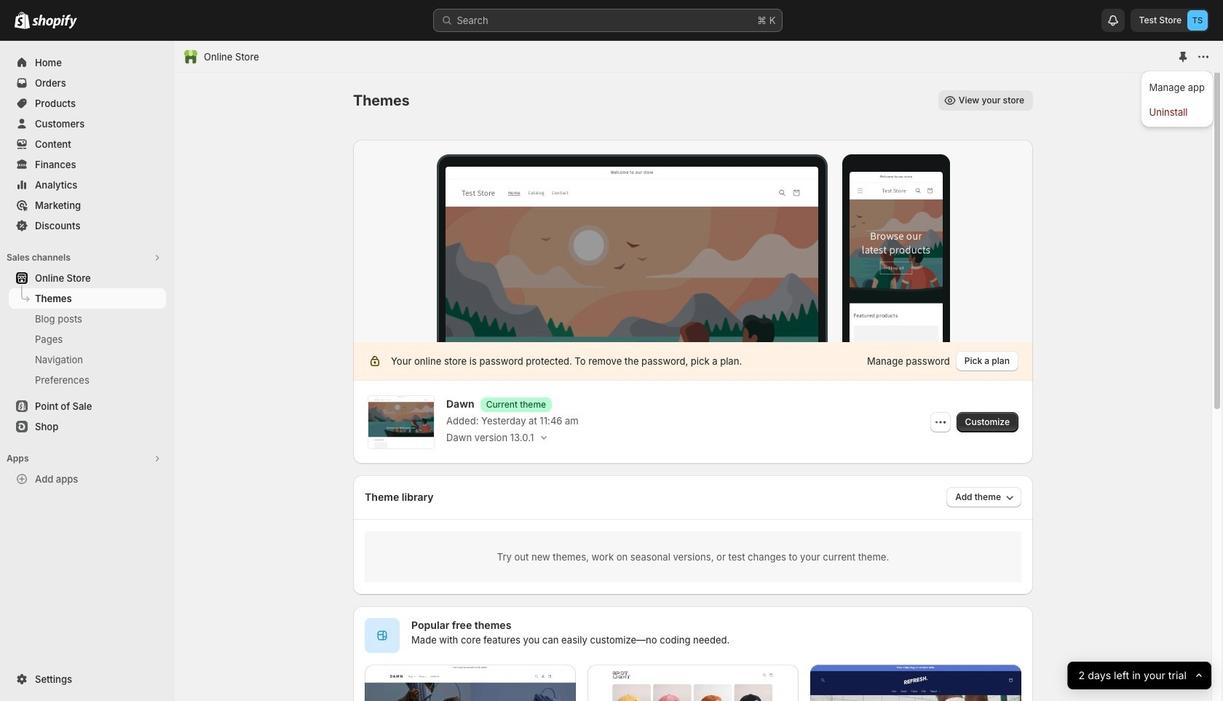 Task type: locate. For each thing, give the bounding box(es) containing it.
test store image
[[1188, 10, 1208, 31]]



Task type: vqa. For each thing, say whether or not it's contained in the screenshot.
My Store Icon
no



Task type: describe. For each thing, give the bounding box(es) containing it.
online store image
[[184, 50, 198, 64]]

shopify image
[[15, 12, 30, 29]]

shopify image
[[32, 15, 77, 29]]



